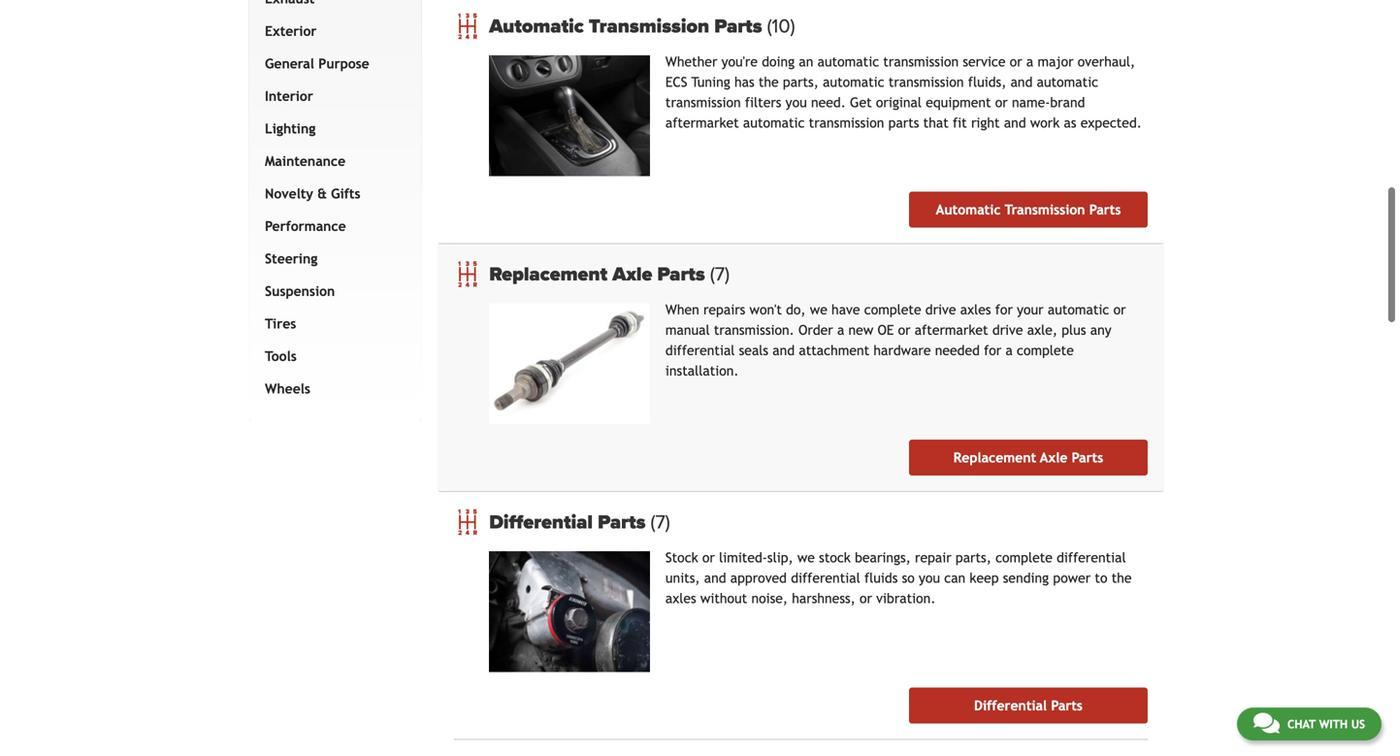 Task type: describe. For each thing, give the bounding box(es) containing it.
attachment
[[799, 343, 870, 358]]

expected.
[[1081, 115, 1142, 131]]

exterior
[[265, 23, 317, 39]]

automatic transmission parts for the bottom automatic transmission parts link
[[936, 202, 1121, 217]]

any
[[1091, 322, 1112, 338]]

parts, inside whether you're doing an automatic transmission service or a major overhaul, ecs tuning has the parts, automatic transmission fluids, and automatic transmission filters you need. get original equipment or name-brand aftermarket automatic transmission parts that fit right and work as expected.
[[783, 74, 819, 90]]

0 vertical spatial differential parts link
[[489, 511, 1148, 534]]

1 vertical spatial complete
[[1017, 343, 1074, 358]]

performance
[[265, 218, 346, 234]]

repairs
[[704, 302, 746, 317]]

an
[[799, 54, 814, 70]]

that
[[924, 115, 949, 131]]

replacement axle parts thumbnail image image
[[489, 303, 650, 424]]

transmission.
[[714, 322, 795, 338]]

filters
[[745, 95, 782, 110]]

harshness,
[[792, 591, 856, 606]]

replacement axle parts for the top replacement axle parts link
[[489, 263, 710, 286]]

need.
[[811, 95, 846, 110]]

0 vertical spatial for
[[995, 302, 1013, 317]]

major
[[1038, 54, 1074, 70]]

transmission for automatic transmission parts link to the top
[[589, 15, 710, 38]]

lighting link
[[261, 112, 402, 145]]

you inside stock or limited-slip, we stock bearings, repair parts, complete differential units, and approved differential fluids so you can keep sending power to the axles without noise, harshness, or vibration.
[[919, 570, 940, 586]]

fluids,
[[968, 74, 1007, 90]]

general purpose
[[265, 56, 369, 71]]

your
[[1017, 302, 1044, 317]]

tires link
[[261, 307, 402, 340]]

1 horizontal spatial a
[[1006, 343, 1013, 358]]

differential parts for the top differential parts link
[[489, 511, 651, 534]]

brand
[[1050, 95, 1085, 110]]

novelty & gifts link
[[261, 177, 402, 210]]

or right service at top
[[1010, 54, 1023, 70]]

axle for bottommost replacement axle parts link
[[1040, 450, 1068, 465]]

1 vertical spatial differential
[[974, 698, 1047, 713]]

limited-
[[719, 550, 768, 565]]

or down fluids,
[[996, 95, 1008, 110]]

equipment
[[926, 95, 991, 110]]

2 vertical spatial differential
[[791, 570, 861, 586]]

or down fluids
[[860, 591, 872, 606]]

axle,
[[1028, 322, 1058, 338]]

0 vertical spatial complete
[[864, 302, 922, 317]]

1 vertical spatial differential parts link
[[909, 688, 1148, 723]]

automatic down filters
[[743, 115, 805, 131]]

exterior link
[[261, 15, 402, 47]]

general
[[265, 56, 314, 71]]

&
[[317, 186, 327, 201]]

can
[[945, 570, 966, 586]]

manual
[[666, 322, 710, 338]]

to
[[1095, 570, 1108, 586]]

1 vertical spatial drive
[[993, 322, 1023, 338]]

whether you're doing an automatic transmission service or a major overhaul, ecs tuning has the parts, automatic transmission fluids, and automatic transmission filters you need. get original equipment or name-brand aftermarket automatic transmission parts that fit right and work as expected.
[[666, 54, 1142, 131]]

interior link
[[261, 80, 402, 112]]

aftermarket inside whether you're doing an automatic transmission service or a major overhaul, ecs tuning has the parts, automatic transmission fluids, and automatic transmission filters you need. get original equipment or name-brand aftermarket automatic transmission parts that fit right and work as expected.
[[666, 115, 739, 131]]

we for differential parts
[[798, 550, 815, 565]]

differential parts thumbnail image image
[[489, 551, 650, 672]]

keep
[[970, 570, 999, 586]]

without
[[701, 591, 748, 606]]

vibration.
[[877, 591, 936, 606]]

sending
[[1003, 570, 1049, 586]]

bearings,
[[855, 550, 911, 565]]

won't
[[750, 302, 782, 317]]

oe
[[878, 322, 894, 338]]

when
[[666, 302, 699, 317]]

name-
[[1012, 95, 1050, 110]]

1 vertical spatial differential
[[1057, 550, 1126, 565]]

overhaul,
[[1078, 54, 1136, 70]]

doing
[[762, 54, 795, 70]]

1 vertical spatial automatic transmission parts link
[[909, 192, 1148, 228]]

maintenance
[[265, 153, 346, 169]]

have
[[832, 302, 860, 317]]

the inside stock or limited-slip, we stock bearings, repair parts, complete differential units, and approved differential fluids so you can keep sending power to the axles without noise, harshness, or vibration.
[[1112, 570, 1132, 586]]

novelty & gifts
[[265, 186, 361, 201]]

or right "stock"
[[703, 550, 715, 565]]

tools
[[265, 348, 297, 364]]

get
[[850, 95, 872, 110]]

chat
[[1288, 717, 1316, 731]]

noise,
[[752, 591, 788, 606]]

transmission for the bottom automatic transmission parts link
[[1005, 202, 1086, 217]]

0 vertical spatial differential
[[489, 511, 593, 534]]

you're
[[722, 54, 758, 70]]

whether
[[666, 54, 718, 70]]

axles inside stock or limited-slip, we stock bearings, repair parts, complete differential units, and approved differential fluids so you can keep sending power to the axles without noise, harshness, or vibration.
[[666, 591, 697, 606]]

plus
[[1062, 322, 1086, 338]]

tools link
[[261, 340, 402, 372]]

so
[[902, 570, 915, 586]]

lighting
[[265, 121, 316, 136]]

approved
[[731, 570, 787, 586]]



Task type: locate. For each thing, give the bounding box(es) containing it.
stock or limited-slip, we stock bearings, repair parts, complete differential units, and approved differential fluids so you can keep sending power to the axles without noise, harshness, or vibration.
[[666, 550, 1132, 606]]

a left major
[[1027, 54, 1034, 70]]

1 horizontal spatial you
[[919, 570, 940, 586]]

1 vertical spatial parts,
[[956, 550, 992, 565]]

0 vertical spatial replacement axle parts link
[[489, 263, 1148, 286]]

complete down axle,
[[1017, 343, 1074, 358]]

differential parts for bottom differential parts link
[[974, 698, 1083, 713]]

for left your
[[995, 302, 1013, 317]]

0 horizontal spatial aftermarket
[[666, 115, 739, 131]]

axle for the top replacement axle parts link
[[613, 263, 653, 286]]

a right the needed
[[1006, 343, 1013, 358]]

0 horizontal spatial replacement axle parts
[[489, 263, 710, 286]]

0 horizontal spatial drive
[[926, 302, 956, 317]]

right
[[971, 115, 1000, 131]]

0 vertical spatial we
[[810, 302, 828, 317]]

and inside stock or limited-slip, we stock bearings, repair parts, complete differential units, and approved differential fluids so you can keep sending power to the axles without noise, harshness, or vibration.
[[704, 570, 726, 586]]

for right the needed
[[984, 343, 1002, 358]]

automatic down fit
[[936, 202, 1001, 217]]

1 horizontal spatial aftermarket
[[915, 322, 989, 338]]

you
[[786, 95, 807, 110], [919, 570, 940, 586]]

0 vertical spatial axles
[[961, 302, 991, 317]]

1 vertical spatial automatic transmission parts
[[936, 202, 1121, 217]]

steering link
[[261, 242, 402, 275]]

drive up the needed
[[926, 302, 956, 317]]

0 horizontal spatial automatic transmission parts
[[489, 15, 767, 38]]

1 vertical spatial we
[[798, 550, 815, 565]]

has
[[735, 74, 755, 90]]

1 vertical spatial transmission
[[1005, 202, 1086, 217]]

and right seals
[[773, 343, 795, 358]]

0 vertical spatial the
[[759, 74, 779, 90]]

differential up harshness,
[[791, 570, 861, 586]]

replacement inside replacement axle parts link
[[954, 450, 1037, 465]]

stock
[[666, 550, 698, 565]]

1 vertical spatial aftermarket
[[915, 322, 989, 338]]

differential inside when repairs won't do, we have complete drive axles for your automatic or manual transmission. order a new oe or aftermarket drive axle, plus any differential seals and attachment hardware needed for a complete installation.
[[666, 343, 735, 358]]

axles inside when repairs won't do, we have complete drive axles for your automatic or manual transmission. order a new oe or aftermarket drive axle, plus any differential seals and attachment hardware needed for a complete installation.
[[961, 302, 991, 317]]

1 vertical spatial for
[[984, 343, 1002, 358]]

work
[[1031, 115, 1060, 131]]

installation.
[[666, 363, 739, 379]]

1 horizontal spatial replacement
[[954, 450, 1037, 465]]

1 vertical spatial replacement axle parts
[[954, 450, 1104, 465]]

replacement axle parts link
[[489, 263, 1148, 286], [909, 440, 1148, 476]]

and up the name-
[[1011, 74, 1033, 90]]

differential
[[489, 511, 593, 534], [974, 698, 1047, 713]]

0 vertical spatial transmission
[[589, 15, 710, 38]]

1 horizontal spatial axles
[[961, 302, 991, 317]]

aftermarket up the needed
[[915, 322, 989, 338]]

gifts
[[331, 186, 361, 201]]

automatic transmission parts thumbnail image image
[[489, 55, 650, 176]]

chat with us
[[1288, 717, 1365, 731]]

0 horizontal spatial the
[[759, 74, 779, 90]]

do,
[[786, 302, 806, 317]]

0 vertical spatial automatic transmission parts link
[[489, 15, 1148, 38]]

for
[[995, 302, 1013, 317], [984, 343, 1002, 358]]

1 horizontal spatial automatic transmission parts
[[936, 202, 1121, 217]]

automatic transmission parts link up an
[[489, 15, 1148, 38]]

0 horizontal spatial axles
[[666, 591, 697, 606]]

1 vertical spatial replacement axle parts link
[[909, 440, 1148, 476]]

1 vertical spatial axle
[[1040, 450, 1068, 465]]

differential up to in the bottom of the page
[[1057, 550, 1126, 565]]

replacement axle parts for bottommost replacement axle parts link
[[954, 450, 1104, 465]]

transmission inside automatic transmission parts link
[[1005, 202, 1086, 217]]

1 vertical spatial a
[[837, 322, 845, 338]]

slip,
[[768, 550, 794, 565]]

seals
[[739, 343, 769, 358]]

and
[[1011, 74, 1033, 90], [1004, 115, 1026, 131], [773, 343, 795, 358], [704, 570, 726, 586]]

steering
[[265, 251, 318, 266]]

0 vertical spatial automatic
[[489, 15, 584, 38]]

automatic inside when repairs won't do, we have complete drive axles for your automatic or manual transmission. order a new oe or aftermarket drive axle, plus any differential seals and attachment hardware needed for a complete installation.
[[1048, 302, 1110, 317]]

0 vertical spatial automatic transmission parts
[[489, 15, 767, 38]]

1 vertical spatial differential parts
[[974, 698, 1083, 713]]

1 vertical spatial the
[[1112, 570, 1132, 586]]

and inside when repairs won't do, we have complete drive axles for your automatic or manual transmission. order a new oe or aftermarket drive axle, plus any differential seals and attachment hardware needed for a complete installation.
[[773, 343, 795, 358]]

fit
[[953, 115, 967, 131]]

0 horizontal spatial differential parts
[[489, 511, 651, 534]]

0 horizontal spatial you
[[786, 95, 807, 110]]

we up order
[[810, 302, 828, 317]]

novelty
[[265, 186, 313, 201]]

wheels link
[[261, 372, 402, 405]]

units,
[[666, 570, 700, 586]]

automatic transmission parts inside automatic transmission parts link
[[936, 202, 1121, 217]]

parts, down an
[[783, 74, 819, 90]]

drive down your
[[993, 322, 1023, 338]]

0 horizontal spatial a
[[837, 322, 845, 338]]

transmission up whether
[[589, 15, 710, 38]]

wheels
[[265, 381, 310, 396]]

and up the without
[[704, 570, 726, 586]]

you down repair
[[919, 570, 940, 586]]

2 vertical spatial complete
[[996, 550, 1053, 565]]

we inside when repairs won't do, we have complete drive axles for your automatic or manual transmission. order a new oe or aftermarket drive axle, plus any differential seals and attachment hardware needed for a complete installation.
[[810, 302, 828, 317]]

a inside whether you're doing an automatic transmission service or a major overhaul, ecs tuning has the parts, automatic transmission fluids, and automatic transmission filters you need. get original equipment or name-brand aftermarket automatic transmission parts that fit right and work as expected.
[[1027, 54, 1034, 70]]

general purpose link
[[261, 47, 402, 80]]

2 horizontal spatial differential
[[1057, 550, 1126, 565]]

automatic transmission parts link
[[489, 15, 1148, 38], [909, 192, 1148, 228]]

1 horizontal spatial differential
[[791, 570, 861, 586]]

service
[[963, 54, 1006, 70]]

0 vertical spatial differential
[[666, 343, 735, 358]]

or right your
[[1114, 302, 1126, 317]]

1 vertical spatial you
[[919, 570, 940, 586]]

1 horizontal spatial parts,
[[956, 550, 992, 565]]

power
[[1053, 570, 1091, 586]]

0 vertical spatial drive
[[926, 302, 956, 317]]

transmission down work
[[1005, 202, 1086, 217]]

1 horizontal spatial drive
[[993, 322, 1023, 338]]

0 vertical spatial parts,
[[783, 74, 819, 90]]

we right slip,
[[798, 550, 815, 565]]

tires
[[265, 316, 296, 331]]

parts, inside stock or limited-slip, we stock bearings, repair parts, complete differential units, and approved differential fluids so you can keep sending power to the axles without noise, harshness, or vibration.
[[956, 550, 992, 565]]

new
[[849, 322, 874, 338]]

suspension link
[[261, 275, 402, 307]]

differential up installation.
[[666, 343, 735, 358]]

the up filters
[[759, 74, 779, 90]]

aftermarket down tuning
[[666, 115, 739, 131]]

0 horizontal spatial automatic
[[489, 15, 584, 38]]

0 horizontal spatial parts,
[[783, 74, 819, 90]]

replacement
[[489, 263, 608, 286], [954, 450, 1037, 465]]

automatic up get
[[823, 74, 885, 90]]

0 vertical spatial differential parts
[[489, 511, 651, 534]]

automatic up brand
[[1037, 74, 1099, 90]]

1 vertical spatial replacement
[[954, 450, 1037, 465]]

1 horizontal spatial differential
[[974, 698, 1047, 713]]

automatic transmission parts for automatic transmission parts link to the top
[[489, 15, 767, 38]]

replacement for the top replacement axle parts link
[[489, 263, 608, 286]]

0 horizontal spatial differential
[[666, 343, 735, 358]]

1 horizontal spatial differential parts
[[974, 698, 1083, 713]]

original
[[876, 95, 922, 110]]

0 horizontal spatial replacement
[[489, 263, 608, 286]]

parts, up keep on the bottom right of page
[[956, 550, 992, 565]]

differential parts link
[[489, 511, 1148, 534], [909, 688, 1148, 723]]

parts
[[715, 15, 762, 38], [1090, 202, 1121, 217], [657, 263, 705, 286], [1072, 450, 1104, 465], [598, 511, 646, 534], [1051, 698, 1083, 713]]

we for replacement axle parts
[[810, 302, 828, 317]]

automatic transmission parts
[[489, 15, 767, 38], [936, 202, 1121, 217]]

0 vertical spatial replacement
[[489, 263, 608, 286]]

maintenance link
[[261, 145, 402, 177]]

replacement for bottommost replacement axle parts link
[[954, 450, 1037, 465]]

0 horizontal spatial axle
[[613, 263, 653, 286]]

repair
[[915, 550, 952, 565]]

you inside whether you're doing an automatic transmission service or a major overhaul, ecs tuning has the parts, automatic transmission fluids, and automatic transmission filters you need. get original equipment or name-brand aftermarket automatic transmission parts that fit right and work as expected.
[[786, 95, 807, 110]]

aftermarket inside when repairs won't do, we have complete drive axles for your automatic or manual transmission. order a new oe or aftermarket drive axle, plus any differential seals and attachment hardware needed for a complete installation.
[[915, 322, 989, 338]]

stock
[[819, 550, 851, 565]]

automatic
[[818, 54, 879, 70], [823, 74, 885, 90], [1037, 74, 1099, 90], [743, 115, 805, 131], [1048, 302, 1110, 317]]

1 horizontal spatial the
[[1112, 570, 1132, 586]]

automatic up automatic transmission parts thumbnail image
[[489, 15, 584, 38]]

tuning
[[692, 74, 731, 90]]

complete
[[864, 302, 922, 317], [1017, 343, 1074, 358], [996, 550, 1053, 565]]

ecs
[[666, 74, 688, 90]]

0 horizontal spatial differential
[[489, 511, 593, 534]]

aftermarket
[[666, 115, 739, 131], [915, 322, 989, 338]]

we
[[810, 302, 828, 317], [798, 550, 815, 565]]

complete up the oe
[[864, 302, 922, 317]]

interior
[[265, 88, 313, 104]]

automatic up plus
[[1048, 302, 1110, 317]]

as
[[1064, 115, 1077, 131]]

purpose
[[318, 56, 369, 71]]

hardware
[[874, 343, 931, 358]]

when repairs won't do, we have complete drive axles for your automatic or manual transmission. order a new oe or aftermarket drive axle, plus any differential seals and attachment hardware needed for a complete installation.
[[666, 302, 1126, 379]]

automatic transmission parts up whether
[[489, 15, 767, 38]]

with
[[1319, 717, 1348, 731]]

2 horizontal spatial a
[[1027, 54, 1034, 70]]

axle
[[613, 263, 653, 286], [1040, 450, 1068, 465]]

1 horizontal spatial axle
[[1040, 450, 1068, 465]]

1 horizontal spatial replacement axle parts
[[954, 450, 1104, 465]]

or right the oe
[[898, 322, 911, 338]]

the inside whether you're doing an automatic transmission service or a major overhaul, ecs tuning has the parts, automatic transmission fluids, and automatic transmission filters you need. get original equipment or name-brand aftermarket automatic transmission parts that fit right and work as expected.
[[759, 74, 779, 90]]

us
[[1352, 717, 1365, 731]]

comments image
[[1254, 711, 1280, 735]]

automatic transmission parts link down work
[[909, 192, 1148, 228]]

you left need.
[[786, 95, 807, 110]]

0 vertical spatial replacement axle parts
[[489, 263, 710, 286]]

a left new
[[837, 322, 845, 338]]

axles down units,
[[666, 591, 697, 606]]

chat with us link
[[1237, 707, 1382, 740]]

0 vertical spatial aftermarket
[[666, 115, 739, 131]]

2 vertical spatial a
[[1006, 343, 1013, 358]]

0 vertical spatial you
[[786, 95, 807, 110]]

complete inside stock or limited-slip, we stock bearings, repair parts, complete differential units, and approved differential fluids so you can keep sending power to the axles without noise, harshness, or vibration.
[[996, 550, 1053, 565]]

and down the name-
[[1004, 115, 1026, 131]]

0 vertical spatial axle
[[613, 263, 653, 286]]

1 horizontal spatial transmission
[[1005, 202, 1086, 217]]

parts
[[889, 115, 920, 131]]

0 vertical spatial a
[[1027, 54, 1034, 70]]

differential
[[666, 343, 735, 358], [1057, 550, 1126, 565], [791, 570, 861, 586]]

axles
[[961, 302, 991, 317], [666, 591, 697, 606]]

we inside stock or limited-slip, we stock bearings, repair parts, complete differential units, and approved differential fluids so you can keep sending power to the axles without noise, harshness, or vibration.
[[798, 550, 815, 565]]

fluids
[[865, 570, 898, 586]]

automatic right an
[[818, 54, 879, 70]]

suspension
[[265, 283, 335, 299]]

1 vertical spatial axles
[[666, 591, 697, 606]]

1 horizontal spatial automatic
[[936, 202, 1001, 217]]

performance link
[[261, 210, 402, 242]]

1 vertical spatial automatic
[[936, 202, 1001, 217]]

the right to in the bottom of the page
[[1112, 570, 1132, 586]]

automatic
[[489, 15, 584, 38], [936, 202, 1001, 217]]

axles up the needed
[[961, 302, 991, 317]]

order
[[799, 322, 833, 338]]

0 horizontal spatial transmission
[[589, 15, 710, 38]]

complete up sending
[[996, 550, 1053, 565]]

transmission
[[589, 15, 710, 38], [1005, 202, 1086, 217]]

automatic transmission parts down work
[[936, 202, 1121, 217]]

needed
[[935, 343, 980, 358]]



Task type: vqa. For each thing, say whether or not it's contained in the screenshot.
with
yes



